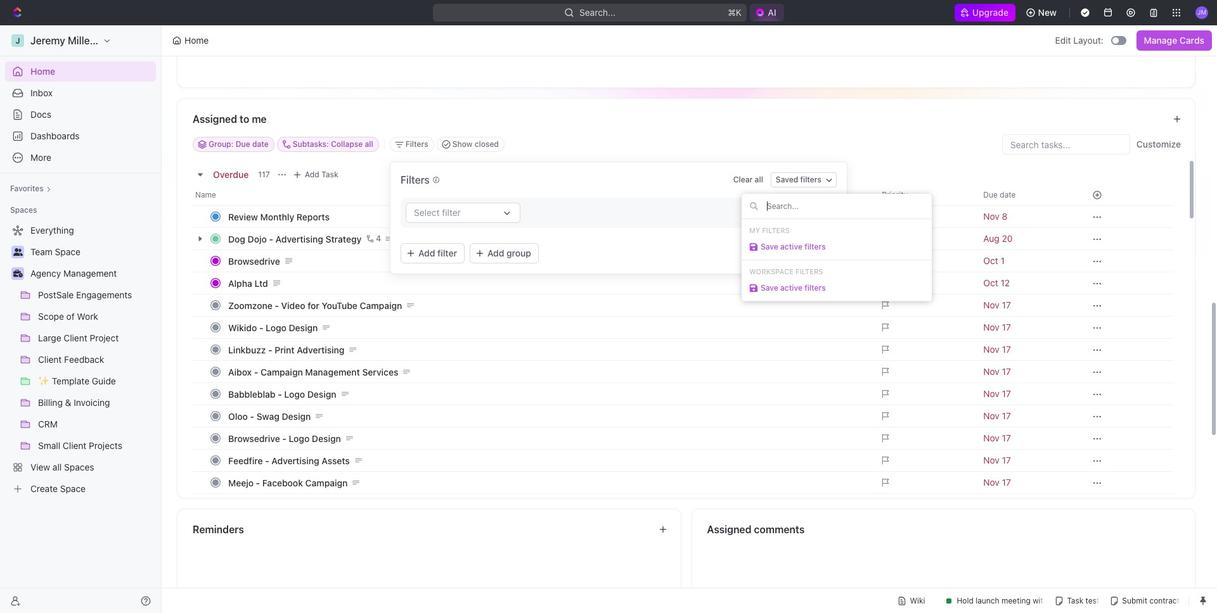 Task type: locate. For each thing, give the bounding box(es) containing it.
save down workspace
[[761, 284, 779, 293]]

add for add group
[[488, 248, 504, 259]]

filter inside select filter dropdown button
[[442, 207, 461, 218]]

active up "workspace filters"
[[781, 242, 803, 252]]

browsedrive for browsedrive - logo design
[[228, 434, 280, 444]]

- up oloo - swag design
[[278, 389, 282, 400]]

-
[[269, 234, 273, 244], [275, 300, 279, 311], [259, 323, 264, 333], [268, 345, 272, 355], [254, 367, 258, 378], [278, 389, 282, 400], [250, 411, 254, 422], [282, 434, 287, 444], [265, 456, 269, 466], [256, 478, 260, 489]]

2 active from the top
[[781, 284, 803, 293]]

logo up print
[[266, 323, 287, 333]]

1 vertical spatial campaign
[[261, 367, 303, 378]]

home link
[[5, 62, 156, 82]]

clear all
[[734, 175, 764, 185]]

1 vertical spatial logo
[[284, 389, 305, 400]]

add filter
[[419, 248, 457, 259]]

agency management
[[30, 268, 117, 279]]

zoomzone
[[228, 300, 273, 311]]

1 vertical spatial save
[[761, 284, 779, 293]]

docs
[[30, 109, 51, 120]]

logo down the aibox - campaign management services
[[284, 389, 305, 400]]

alpha ltd
[[228, 278, 268, 289]]

oloo - swag design
[[228, 411, 311, 422]]

facebook
[[262, 478, 303, 489]]

⌘k
[[728, 7, 742, 18]]

management right agency
[[63, 268, 117, 279]]

1 vertical spatial home
[[30, 66, 55, 77]]

reminders
[[193, 525, 244, 536]]

logo
[[266, 323, 287, 333], [284, 389, 305, 400], [289, 434, 310, 444]]

clear
[[734, 175, 753, 185]]

add inside 'add group' button
[[488, 248, 504, 259]]

0 horizontal spatial management
[[63, 268, 117, 279]]

browsedrive for browsedrive
[[228, 256, 280, 267]]

0 vertical spatial management
[[63, 268, 117, 279]]

1 horizontal spatial filters
[[763, 226, 790, 235]]

2 vertical spatial logo
[[289, 434, 310, 444]]

0 horizontal spatial add
[[305, 170, 320, 179]]

management
[[63, 268, 117, 279], [305, 367, 360, 378]]

- for babbleblab
[[278, 389, 282, 400]]

- for zoomzone
[[275, 300, 279, 311]]

manage
[[1145, 35, 1178, 46]]

0 vertical spatial save active filters
[[761, 242, 826, 252]]

logo for wikido
[[266, 323, 287, 333]]

customize
[[1137, 139, 1182, 150]]

save active filters up "workspace filters"
[[761, 242, 826, 252]]

my
[[750, 226, 761, 235]]

add inside add filter "button"
[[419, 248, 435, 259]]

design up browsedrive - logo design
[[282, 411, 311, 422]]

- right feedfire
[[265, 456, 269, 466]]

home inside the sidebar navigation
[[30, 66, 55, 77]]

0 horizontal spatial home
[[30, 66, 55, 77]]

0 vertical spatial assigned
[[193, 114, 237, 125]]

dojo
[[248, 234, 267, 244]]

1 horizontal spatial add
[[419, 248, 435, 259]]

add for add task
[[305, 170, 320, 179]]

1 vertical spatial filters
[[763, 226, 790, 235]]

monthly
[[260, 212, 294, 222]]

advertising down reports
[[276, 234, 323, 244]]

add down select
[[419, 248, 435, 259]]

design down the aibox - campaign management services
[[307, 389, 337, 400]]

add task
[[305, 170, 338, 179]]

1 vertical spatial filter
[[438, 248, 457, 259]]

1 vertical spatial assigned
[[707, 525, 752, 536]]

filters for my
[[763, 226, 790, 235]]

inbox link
[[5, 83, 156, 103]]

design up 'assets'
[[312, 434, 341, 444]]

filters inside button
[[801, 175, 822, 185]]

save
[[761, 242, 779, 252], [761, 284, 779, 293]]

- right aibox
[[254, 367, 258, 378]]

1 vertical spatial save active filters
[[761, 284, 826, 293]]

alpha
[[228, 278, 252, 289]]

assigned left to
[[193, 114, 237, 125]]

aibox - campaign management services link
[[225, 363, 872, 381]]

2 vertical spatial campaign
[[305, 478, 348, 489]]

feedfire - advertising assets link
[[225, 452, 872, 470]]

layout:
[[1074, 35, 1104, 46]]

0 horizontal spatial filters
[[406, 140, 429, 149]]

2 vertical spatial filters
[[796, 268, 824, 276]]

saved filters button
[[771, 173, 837, 188]]

browsedrive
[[228, 256, 280, 267], [228, 434, 280, 444]]

saved
[[776, 175, 799, 185]]

inbox
[[30, 88, 53, 98]]

0 horizontal spatial assigned
[[193, 114, 237, 125]]

dog dojo - advertising strategy
[[228, 234, 362, 244]]

- left video
[[275, 300, 279, 311]]

1 horizontal spatial home
[[185, 35, 209, 46]]

0 vertical spatial filters
[[406, 140, 429, 149]]

add left task
[[305, 170, 320, 179]]

save down my filters
[[761, 242, 779, 252]]

0 vertical spatial campaign
[[360, 300, 402, 311]]

add
[[305, 170, 320, 179], [419, 248, 435, 259], [488, 248, 504, 259]]

1 horizontal spatial campaign
[[305, 478, 348, 489]]

- right wikido
[[259, 323, 264, 333]]

filter down select filter
[[438, 248, 457, 259]]

campaign right youtube
[[360, 300, 402, 311]]

reports
[[297, 212, 330, 222]]

filters
[[401, 174, 432, 186], [801, 175, 822, 185], [805, 242, 826, 252], [805, 284, 826, 293]]

aibox
[[228, 367, 252, 378]]

- for meejo
[[256, 478, 260, 489]]

campaign up babbleblab - logo design
[[261, 367, 303, 378]]

2 save active filters from the top
[[761, 284, 826, 293]]

assets
[[322, 456, 350, 466]]

review
[[228, 212, 258, 222]]

0 vertical spatial filter
[[442, 207, 461, 218]]

1 save from the top
[[761, 242, 779, 252]]

campaign down 'assets'
[[305, 478, 348, 489]]

filters
[[406, 140, 429, 149], [763, 226, 790, 235], [796, 268, 824, 276]]

oloo
[[228, 411, 248, 422]]

advertising up meejo - facebook campaign
[[272, 456, 319, 466]]

edit layout:
[[1056, 35, 1104, 46]]

1 vertical spatial management
[[305, 367, 360, 378]]

browsedrive up feedfire
[[228, 434, 280, 444]]

add inside add task button
[[305, 170, 320, 179]]

design for babbleblab - logo design
[[307, 389, 337, 400]]

advertising
[[276, 234, 323, 244], [297, 345, 345, 355], [272, 456, 319, 466]]

logo up feedfire - advertising assets
[[289, 434, 310, 444]]

filter
[[442, 207, 461, 218], [438, 248, 457, 259]]

Search tasks... text field
[[1003, 135, 1130, 154]]

advertising for print
[[297, 345, 345, 355]]

add left group
[[488, 248, 504, 259]]

filter inside add filter "button"
[[438, 248, 457, 259]]

advertising up the aibox - campaign management services
[[297, 345, 345, 355]]

assigned left comments
[[707, 525, 752, 536]]

1 horizontal spatial assigned
[[707, 525, 752, 536]]

Search... field
[[766, 201, 924, 212]]

linkbuzz
[[228, 345, 266, 355]]

active
[[781, 242, 803, 252], [781, 284, 803, 293]]

filters right saved
[[801, 175, 822, 185]]

0 vertical spatial home
[[185, 35, 209, 46]]

2 vertical spatial advertising
[[272, 456, 319, 466]]

0 vertical spatial logo
[[266, 323, 287, 333]]

search...
[[580, 7, 616, 18]]

1 browsedrive from the top
[[228, 256, 280, 267]]

upgrade link
[[955, 4, 1016, 22]]

youtube
[[322, 300, 358, 311]]

design
[[289, 323, 318, 333], [307, 389, 337, 400], [282, 411, 311, 422], [312, 434, 341, 444]]

1 horizontal spatial management
[[305, 367, 360, 378]]

sidebar navigation
[[0, 25, 162, 614]]

2 browsedrive from the top
[[228, 434, 280, 444]]

logo for babbleblab
[[284, 389, 305, 400]]

0 horizontal spatial campaign
[[261, 367, 303, 378]]

save active filters down "workspace filters"
[[761, 284, 826, 293]]

- up feedfire - advertising assets
[[282, 434, 287, 444]]

assigned to me
[[193, 114, 267, 125]]

save active filters
[[761, 242, 826, 252], [761, 284, 826, 293]]

2 horizontal spatial filters
[[796, 268, 824, 276]]

1 vertical spatial advertising
[[297, 345, 345, 355]]

design down video
[[289, 323, 318, 333]]

active down "workspace filters"
[[781, 284, 803, 293]]

1 save active filters from the top
[[761, 242, 826, 252]]

logo for browsedrive
[[289, 434, 310, 444]]

- left print
[[268, 345, 272, 355]]

1 vertical spatial browsedrive
[[228, 434, 280, 444]]

review monthly reports link
[[225, 208, 872, 226]]

filter right select
[[442, 207, 461, 218]]

0 vertical spatial browsedrive
[[228, 256, 280, 267]]

2 horizontal spatial add
[[488, 248, 504, 259]]

0 vertical spatial save
[[761, 242, 779, 252]]

to
[[240, 114, 249, 125]]

browsedrive down dojo
[[228, 256, 280, 267]]

0 vertical spatial active
[[781, 242, 803, 252]]

0 vertical spatial advertising
[[276, 234, 323, 244]]

- right meejo
[[256, 478, 260, 489]]

video
[[281, 300, 305, 311]]

1 vertical spatial active
[[781, 284, 803, 293]]

management left services at left
[[305, 367, 360, 378]]

dashboards link
[[5, 126, 156, 147]]

2 save from the top
[[761, 284, 779, 293]]

- right oloo
[[250, 411, 254, 422]]

assigned comments
[[707, 525, 805, 536]]



Task type: vqa. For each thing, say whether or not it's contained in the screenshot.
Copy ID
no



Task type: describe. For each thing, give the bounding box(es) containing it.
- for wikido
[[259, 323, 264, 333]]

babbleblab
[[228, 389, 276, 400]]

manage cards
[[1145, 35, 1205, 46]]

meejo - facebook campaign
[[228, 478, 348, 489]]

dog
[[228, 234, 245, 244]]

feedfire - advertising assets
[[228, 456, 350, 466]]

services
[[362, 367, 399, 378]]

aibox - campaign management services
[[228, 367, 399, 378]]

- for oloo
[[250, 411, 254, 422]]

manage cards button
[[1137, 30, 1213, 51]]

linkbuzz - print advertising link
[[225, 341, 872, 359]]

favorites
[[10, 184, 44, 193]]

wikido
[[228, 323, 257, 333]]

filters up "workspace filters"
[[805, 242, 826, 252]]

alpha ltd link
[[225, 274, 872, 293]]

filters down "workspace filters"
[[805, 284, 826, 293]]

strategy
[[326, 234, 362, 244]]

add filter button
[[401, 244, 465, 264]]

management inside agency management link
[[63, 268, 117, 279]]

new button
[[1021, 3, 1065, 23]]

design for browsedrive - logo design
[[312, 434, 341, 444]]

design for wikido - logo design
[[289, 323, 318, 333]]

filters up select
[[401, 174, 432, 186]]

design for oloo - swag design
[[282, 411, 311, 422]]

task
[[322, 170, 338, 179]]

filters for workspace
[[796, 268, 824, 276]]

linkbuzz - print advertising
[[228, 345, 345, 355]]

zoomzone - video for youtube campaign link
[[225, 297, 872, 315]]

spaces
[[10, 205, 37, 215]]

1 active from the top
[[781, 242, 803, 252]]

add task button
[[290, 167, 344, 183]]

filters inside dropdown button
[[406, 140, 429, 149]]

4 button
[[364, 233, 383, 245]]

feedfire
[[228, 456, 263, 466]]

upgrade
[[973, 7, 1009, 18]]

group
[[507, 248, 532, 259]]

for
[[308, 300, 320, 311]]

wikido - logo design link
[[225, 319, 872, 337]]

select filter button
[[406, 203, 521, 223]]

filter for add filter
[[438, 248, 457, 259]]

review monthly reports
[[228, 212, 330, 222]]

customize button
[[1133, 136, 1185, 153]]

filter for select filter
[[442, 207, 461, 218]]

my filters
[[750, 226, 790, 235]]

- for linkbuzz
[[268, 345, 272, 355]]

wikido - logo design
[[228, 323, 318, 333]]

add group
[[488, 248, 532, 259]]

agency
[[30, 268, 61, 279]]

favorites button
[[5, 181, 56, 197]]

- for aibox
[[254, 367, 258, 378]]

select
[[414, 207, 440, 218]]

overdue
[[213, 169, 249, 180]]

meejo
[[228, 478, 254, 489]]

babbleblab - logo design
[[228, 389, 337, 400]]

4
[[376, 234, 381, 244]]

ltd
[[255, 278, 268, 289]]

saved filters
[[776, 175, 822, 185]]

zoomzone - video for youtube campaign
[[228, 300, 402, 311]]

2 horizontal spatial campaign
[[360, 300, 402, 311]]

me
[[252, 114, 267, 125]]

workspace
[[750, 268, 794, 276]]

browsedrive link
[[225, 252, 872, 271]]

- for feedfire
[[265, 456, 269, 466]]

print
[[275, 345, 295, 355]]

workspace filters
[[750, 268, 824, 276]]

browsedrive - logo design link
[[225, 430, 872, 448]]

advertising for -
[[276, 234, 323, 244]]

select filter
[[414, 207, 461, 218]]

new
[[1039, 7, 1057, 18]]

add for add filter
[[419, 248, 435, 259]]

assigned for assigned to me
[[193, 114, 237, 125]]

- for browsedrive
[[282, 434, 287, 444]]

business time image
[[13, 270, 23, 278]]

swag
[[257, 411, 280, 422]]

- right dojo
[[269, 234, 273, 244]]

oloo - swag design link
[[225, 407, 872, 426]]

clear all button
[[729, 173, 769, 188]]

filters button
[[390, 137, 434, 152]]

cards
[[1180, 35, 1205, 46]]

meejo - facebook campaign link
[[225, 474, 872, 492]]

all
[[755, 175, 764, 185]]

comments
[[754, 525, 805, 536]]

edit
[[1056, 35, 1072, 46]]

117
[[258, 170, 270, 179]]

add group button
[[470, 244, 539, 264]]

assigned for assigned comments
[[707, 525, 752, 536]]

management inside aibox - campaign management services link
[[305, 367, 360, 378]]

docs link
[[5, 105, 156, 125]]

agency management link
[[30, 264, 153, 284]]

dashboards
[[30, 131, 80, 141]]



